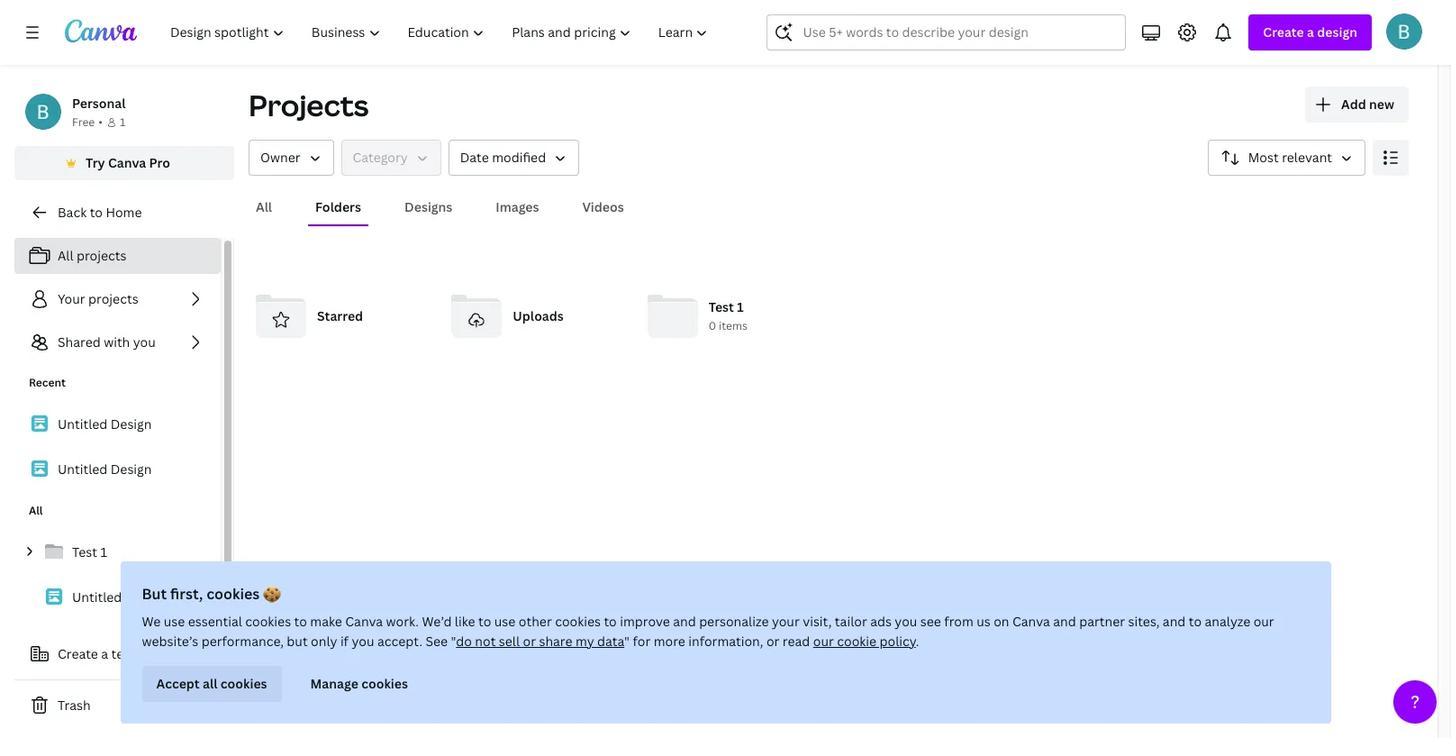 Task type: locate. For each thing, give the bounding box(es) containing it.
Sort by button
[[1208, 140, 1366, 176]]

0 horizontal spatial and
[[673, 613, 696, 630]]

design for list containing untitled design
[[111, 460, 152, 478]]

analyze
[[1205, 613, 1251, 630]]

0 vertical spatial projects
[[77, 247, 127, 264]]

cookies up essential
[[206, 584, 260, 604]]

0 horizontal spatial canva
[[108, 154, 146, 171]]

0 horizontal spatial use
[[164, 613, 185, 630]]

untitled down test 1
[[72, 588, 122, 606]]

try canva pro button
[[14, 146, 234, 180]]

1 vertical spatial untitled design
[[58, 460, 152, 478]]

1 horizontal spatial or
[[767, 633, 780, 650]]

design
[[111, 415, 152, 433], [111, 460, 152, 478], [125, 588, 166, 606]]

2 vertical spatial 1
[[100, 543, 107, 560]]

1 horizontal spatial our
[[1254, 613, 1275, 630]]

test inside test 1 0 items
[[709, 299, 734, 316]]

1 horizontal spatial and
[[1054, 613, 1077, 630]]

1 horizontal spatial all
[[58, 247, 73, 264]]

a
[[1308, 23, 1315, 41], [101, 645, 108, 662]]

not
[[475, 633, 496, 650]]

3 untitled design link from the top
[[14, 579, 221, 616]]

partner
[[1080, 613, 1126, 630]]

0 vertical spatial create
[[1264, 23, 1305, 41]]

0 horizontal spatial a
[[101, 645, 108, 662]]

back to home
[[58, 204, 142, 221]]

from
[[945, 613, 974, 630]]

2 horizontal spatial and
[[1163, 613, 1186, 630]]

a left design at the top of the page
[[1308, 23, 1315, 41]]

other
[[519, 613, 552, 630]]

🍪
[[263, 584, 281, 604]]

0 vertical spatial list
[[14, 238, 221, 360]]

design up test 1 link
[[111, 460, 152, 478]]

2 horizontal spatial all
[[256, 198, 272, 215]]

relevant
[[1282, 149, 1333, 166]]

untitled design down recent
[[58, 415, 152, 433]]

untitled design link for list containing test 1
[[14, 579, 221, 616]]

1 vertical spatial our
[[813, 633, 834, 650]]

2 vertical spatial untitled design
[[72, 588, 166, 606]]

1 horizontal spatial 1
[[120, 114, 125, 130]]

new
[[1370, 96, 1395, 113]]

accept all cookies button
[[142, 666, 282, 702]]

and left partner
[[1054, 613, 1077, 630]]

untitled up test 1
[[58, 460, 107, 478]]

test inside test 1 link
[[72, 543, 97, 560]]

use up the website's
[[164, 613, 185, 630]]

information,
[[689, 633, 764, 650]]

website's
[[142, 633, 198, 650]]

you right if
[[352, 633, 374, 650]]

0 vertical spatial untitled design link
[[14, 405, 221, 443]]

you up policy
[[895, 613, 918, 630]]

all
[[203, 675, 218, 692]]

test for test 1
[[72, 543, 97, 560]]

0 horizontal spatial or
[[523, 633, 536, 650]]

our inside we use essential cookies to make canva work. we'd like to use other cookies to improve and personalize your visit, tailor ads you see from us on canva and partner sites, and to analyze our website's performance, but only if you accept. see "
[[1254, 613, 1275, 630]]

2 and from the left
[[1054, 613, 1077, 630]]

manage
[[310, 675, 358, 692]]

untitled design up we
[[72, 588, 166, 606]]

and right sites,
[[1163, 613, 1186, 630]]

2 horizontal spatial 1
[[737, 299, 744, 316]]

2 vertical spatial you
[[352, 633, 374, 650]]

a inside button
[[101, 645, 108, 662]]

with
[[104, 333, 130, 351]]

but first, cookies 🍪
[[142, 584, 281, 604]]

or
[[523, 633, 536, 650], [767, 633, 780, 650]]

1 list from the top
[[14, 238, 221, 360]]

3 list from the top
[[14, 533, 221, 661]]

you
[[133, 333, 156, 351], [895, 613, 918, 630], [352, 633, 374, 650]]

1 horizontal spatial canva
[[345, 613, 383, 630]]

test
[[709, 299, 734, 316], [72, 543, 97, 560]]

try canva pro
[[86, 154, 170, 171]]

create inside dropdown button
[[1264, 23, 1305, 41]]

1 horizontal spatial "
[[625, 633, 630, 650]]

1 use from the left
[[164, 613, 185, 630]]

untitled down recent
[[58, 415, 107, 433]]

"
[[451, 633, 456, 650], [625, 633, 630, 650]]

0 vertical spatial 1
[[120, 114, 125, 130]]

0 horizontal spatial test
[[72, 543, 97, 560]]

0 vertical spatial our
[[1254, 613, 1275, 630]]

a left the team
[[101, 645, 108, 662]]

create left design at the top of the page
[[1264, 23, 1305, 41]]

2 vertical spatial list
[[14, 533, 221, 661]]

untitled design link down recent
[[14, 405, 221, 443]]

2 horizontal spatial you
[[895, 613, 918, 630]]

untitled design link up test 1 link
[[14, 451, 221, 488]]

for
[[633, 633, 651, 650]]

use up sell
[[494, 613, 516, 630]]

canva up if
[[345, 613, 383, 630]]

1 vertical spatial you
[[895, 613, 918, 630]]

0 horizontal spatial our
[[813, 633, 834, 650]]

cookies right the all
[[221, 675, 267, 692]]

improve
[[620, 613, 670, 630]]

cookies
[[206, 584, 260, 604], [245, 613, 291, 630], [555, 613, 601, 630], [221, 675, 267, 692], [361, 675, 408, 692]]

create
[[1264, 23, 1305, 41], [58, 645, 98, 662]]

and up do not sell or share my data " for more information, or read our cookie policy .
[[673, 613, 696, 630]]

0 horizontal spatial all
[[29, 503, 43, 518]]

if
[[341, 633, 349, 650]]

0 vertical spatial all
[[256, 198, 272, 215]]

images button
[[489, 190, 547, 224]]

projects right your
[[88, 290, 138, 307]]

most relevant
[[1249, 149, 1333, 166]]

1 for test 1 0 items
[[737, 299, 744, 316]]

projects down back to home
[[77, 247, 127, 264]]

1 horizontal spatial use
[[494, 613, 516, 630]]

create for create a design
[[1264, 23, 1305, 41]]

0 horizontal spatial "
[[451, 633, 456, 650]]

but first, cookies 🍪 dialog
[[120, 561, 1331, 724]]

all
[[256, 198, 272, 215], [58, 247, 73, 264], [29, 503, 43, 518]]

your projects
[[58, 290, 138, 307]]

canva
[[108, 154, 146, 171], [345, 613, 383, 630], [1013, 613, 1051, 630]]

0 horizontal spatial you
[[133, 333, 156, 351]]

1 vertical spatial all
[[58, 247, 73, 264]]

all inside all button
[[256, 198, 272, 215]]

create for create a team
[[58, 645, 98, 662]]

create inside button
[[58, 645, 98, 662]]

1 vertical spatial 1
[[737, 299, 744, 316]]

all projects
[[58, 247, 127, 264]]

test 1 link
[[14, 533, 221, 571]]

list
[[14, 238, 221, 360], [14, 405, 221, 488], [14, 533, 221, 661]]

us
[[977, 613, 991, 630]]

1 vertical spatial untitled design link
[[14, 451, 221, 488]]

1 horizontal spatial a
[[1308, 23, 1315, 41]]

1
[[120, 114, 125, 130], [737, 299, 744, 316], [100, 543, 107, 560]]

use
[[164, 613, 185, 630], [494, 613, 516, 630]]

brad klo image
[[1387, 14, 1423, 50]]

canva right try
[[108, 154, 146, 171]]

0 vertical spatial design
[[111, 415, 152, 433]]

0 horizontal spatial create
[[58, 645, 98, 662]]

try
[[86, 154, 105, 171]]

top level navigation element
[[159, 14, 724, 50]]

untitled design up test 1
[[58, 460, 152, 478]]

to
[[90, 204, 103, 221], [294, 613, 307, 630], [479, 613, 491, 630], [604, 613, 617, 630], [1189, 613, 1202, 630]]

0 vertical spatial a
[[1308, 23, 1315, 41]]

cookies inside "accept all cookies" "button"
[[221, 675, 267, 692]]

untitled design link
[[14, 405, 221, 443], [14, 451, 221, 488], [14, 579, 221, 616]]

create a team button
[[14, 636, 234, 672]]

videos
[[583, 198, 624, 215]]

share
[[539, 633, 573, 650]]

add new button
[[1306, 87, 1409, 123]]

create left the team
[[58, 645, 98, 662]]

or right sell
[[523, 633, 536, 650]]

1 horizontal spatial test
[[709, 299, 734, 316]]

folders
[[315, 198, 361, 215]]

1 vertical spatial projects
[[88, 290, 138, 307]]

a inside dropdown button
[[1308, 23, 1315, 41]]

to right like
[[479, 613, 491, 630]]

all for all projects
[[58, 247, 73, 264]]

0 vertical spatial you
[[133, 333, 156, 351]]

0 vertical spatial test
[[709, 299, 734, 316]]

more
[[654, 633, 686, 650]]

untitled
[[58, 415, 107, 433], [58, 460, 107, 478], [72, 588, 122, 606]]

cookies inside manage cookies button
[[361, 675, 408, 692]]

add new
[[1342, 96, 1395, 113]]

cookies down the accept.
[[361, 675, 408, 692]]

0 horizontal spatial 1
[[100, 543, 107, 560]]

design up we
[[125, 588, 166, 606]]

2 list from the top
[[14, 405, 221, 488]]

our
[[1254, 613, 1275, 630], [813, 633, 834, 650]]

" left for
[[625, 633, 630, 650]]

1 vertical spatial list
[[14, 405, 221, 488]]

design
[[1318, 23, 1358, 41]]

shared
[[58, 333, 101, 351]]

videos button
[[575, 190, 631, 224]]

2 untitled design link from the top
[[14, 451, 221, 488]]

data
[[598, 633, 625, 650]]

you right with
[[133, 333, 156, 351]]

our down visit, on the right of the page
[[813, 633, 834, 650]]

projects
[[77, 247, 127, 264], [88, 290, 138, 307]]

your projects link
[[14, 281, 221, 317]]

1 vertical spatial a
[[101, 645, 108, 662]]

1 vertical spatial untitled
[[58, 460, 107, 478]]

a for design
[[1308, 23, 1315, 41]]

1 vertical spatial create
[[58, 645, 98, 662]]

1 horizontal spatial you
[[352, 633, 374, 650]]

None search field
[[767, 14, 1127, 50]]

2 vertical spatial untitled design link
[[14, 579, 221, 616]]

" right the see at bottom left
[[451, 633, 456, 650]]

untitled design link down test 1 link
[[14, 579, 221, 616]]

or left read
[[767, 633, 780, 650]]

2 vertical spatial design
[[125, 588, 166, 606]]

1 " from the left
[[451, 633, 456, 650]]

2 vertical spatial all
[[29, 503, 43, 518]]

date modified
[[460, 149, 546, 166]]

our right analyze
[[1254, 613, 1275, 630]]

.
[[916, 633, 919, 650]]

2 " from the left
[[625, 633, 630, 650]]

1 vertical spatial design
[[111, 460, 152, 478]]

policy
[[880, 633, 916, 650]]

1 inside test 1 0 items
[[737, 299, 744, 316]]

2 horizontal spatial canva
[[1013, 613, 1051, 630]]

test for test 1 0 items
[[709, 299, 734, 316]]

cookies down 🍪
[[245, 613, 291, 630]]

all inside all projects link
[[58, 247, 73, 264]]

design down shared with you 'link' on the left top of page
[[111, 415, 152, 433]]

we use essential cookies to make canva work. we'd like to use other cookies to improve and personalize your visit, tailor ads you see from us on canva and partner sites, and to analyze our website's performance, but only if you accept. see "
[[142, 613, 1275, 650]]

1 horizontal spatial create
[[1264, 23, 1305, 41]]

canva right on
[[1013, 613, 1051, 630]]

back to home link
[[14, 195, 234, 231]]

1 vertical spatial test
[[72, 543, 97, 560]]



Task type: vqa. For each thing, say whether or not it's contained in the screenshot.
LANGUAGE: ENGLISH (US) button
no



Task type: describe. For each thing, give the bounding box(es) containing it.
designs
[[405, 198, 453, 215]]

your
[[58, 290, 85, 307]]

create a design button
[[1249, 14, 1372, 50]]

read
[[783, 633, 810, 650]]

untitled design link for list containing untitled design
[[14, 451, 221, 488]]

accept all cookies
[[156, 675, 267, 692]]

visit,
[[803, 613, 832, 630]]

3 and from the left
[[1163, 613, 1186, 630]]

test 1
[[72, 543, 107, 560]]

sites,
[[1129, 613, 1160, 630]]

0 vertical spatial untitled
[[58, 415, 107, 433]]

your
[[772, 613, 800, 630]]

cookie
[[837, 633, 877, 650]]

trash link
[[14, 688, 234, 724]]

2 vertical spatial untitled
[[72, 588, 122, 606]]

1 for test 1
[[100, 543, 107, 560]]

manage cookies
[[310, 675, 408, 692]]

create a team
[[58, 645, 142, 662]]

all projects link
[[14, 238, 221, 274]]

most
[[1249, 149, 1279, 166]]

like
[[455, 613, 475, 630]]

only
[[311, 633, 337, 650]]

to up but
[[294, 613, 307, 630]]

personal
[[72, 95, 126, 112]]

0 vertical spatial untitled design
[[58, 415, 152, 433]]

2 or from the left
[[767, 633, 780, 650]]

manage cookies button
[[296, 666, 423, 702]]

all button
[[249, 190, 279, 224]]

1 or from the left
[[523, 633, 536, 650]]

make
[[310, 613, 342, 630]]

1 and from the left
[[673, 613, 696, 630]]

" inside we use essential cookies to make canva work. we'd like to use other cookies to improve and personalize your visit, tailor ads you see from us on canva and partner sites, and to analyze our website's performance, but only if you accept. see "
[[451, 633, 456, 650]]

first,
[[170, 584, 203, 604]]

design for list containing test 1
[[125, 588, 166, 606]]

back
[[58, 204, 87, 221]]

add
[[1342, 96, 1367, 113]]

recent
[[29, 375, 66, 390]]

test 1 0 items
[[709, 299, 748, 334]]

projects for all projects
[[77, 247, 127, 264]]

home
[[106, 204, 142, 221]]

designs button
[[397, 190, 460, 224]]

Owner button
[[249, 140, 334, 176]]

trash
[[58, 697, 91, 714]]

cookies up the my
[[555, 613, 601, 630]]

shared with you link
[[14, 324, 221, 360]]

all for all button
[[256, 198, 272, 215]]

projects
[[249, 86, 369, 124]]

list containing test 1
[[14, 533, 221, 661]]

free
[[72, 114, 95, 130]]

2 use from the left
[[494, 613, 516, 630]]

sell
[[499, 633, 520, 650]]

Date modified button
[[448, 140, 580, 176]]

category
[[353, 149, 408, 166]]

modified
[[492, 149, 546, 166]]

list containing untitled design
[[14, 405, 221, 488]]

starred link
[[249, 284, 430, 349]]

uploads
[[513, 307, 564, 324]]

•
[[98, 114, 103, 130]]

essential
[[188, 613, 242, 630]]

tailor
[[835, 613, 868, 630]]

Search search field
[[803, 15, 1091, 50]]

accept.
[[377, 633, 423, 650]]

we'd
[[422, 613, 452, 630]]

my
[[576, 633, 594, 650]]

1 untitled design link from the top
[[14, 405, 221, 443]]

to up data
[[604, 613, 617, 630]]

starred
[[317, 307, 363, 324]]

a for team
[[101, 645, 108, 662]]

our cookie policy link
[[813, 633, 916, 650]]

personalize
[[699, 613, 769, 630]]

0
[[709, 318, 716, 334]]

free •
[[72, 114, 103, 130]]

performance,
[[202, 633, 284, 650]]

untitled design for list containing test 1
[[72, 588, 166, 606]]

Category button
[[341, 140, 441, 176]]

images
[[496, 198, 539, 215]]

to left analyze
[[1189, 613, 1202, 630]]

accept
[[156, 675, 200, 692]]

team
[[111, 645, 142, 662]]

we
[[142, 613, 161, 630]]

work.
[[386, 613, 419, 630]]

folders button
[[308, 190, 369, 224]]

but
[[287, 633, 308, 650]]

you inside shared with you 'link'
[[133, 333, 156, 351]]

to right back
[[90, 204, 103, 221]]

projects for your projects
[[88, 290, 138, 307]]

do
[[456, 633, 472, 650]]

untitled design for list containing untitled design
[[58, 460, 152, 478]]

but
[[142, 584, 167, 604]]

list containing all projects
[[14, 238, 221, 360]]

create a design
[[1264, 23, 1358, 41]]

do not sell or share my data link
[[456, 633, 625, 650]]

canva inside button
[[108, 154, 146, 171]]

date
[[460, 149, 489, 166]]

see
[[921, 613, 942, 630]]



